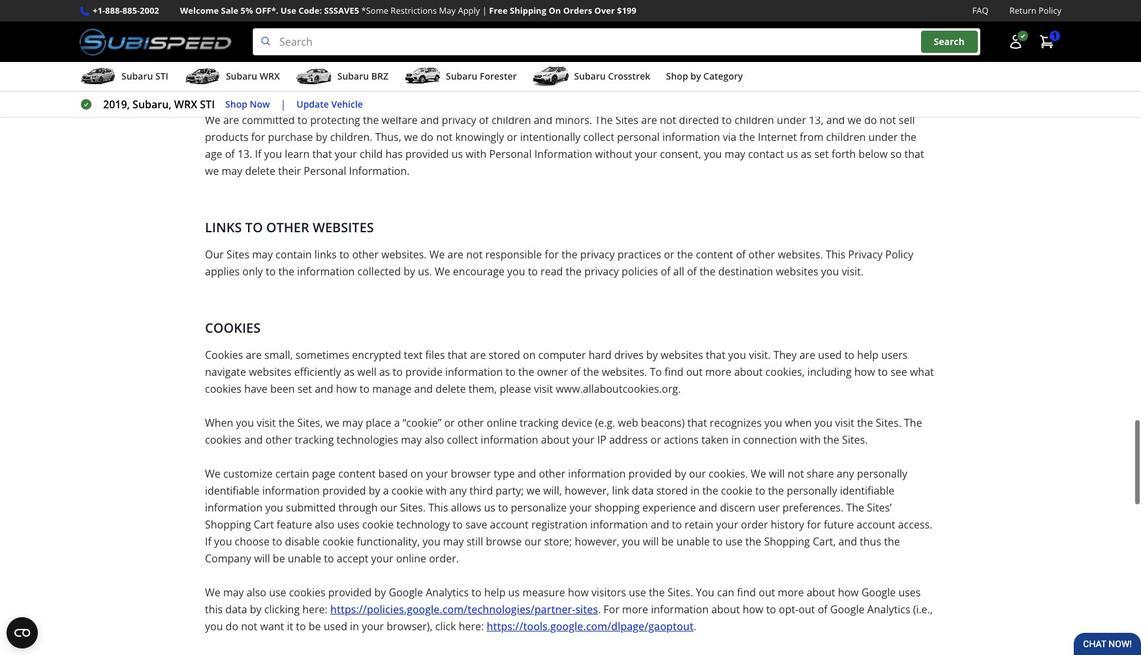 Task type: describe. For each thing, give the bounding box(es) containing it.
and down efficiently
[[315, 382, 334, 397]]

to up 'including'
[[845, 348, 855, 363]]

0 vertical spatial shopping
[[205, 518, 251, 532]]

content inside we customize certain page content based on your browser type and other information provided by our cookies. we will not share any personally identifiable information provided by a cookie with any third party; we will, however, link data stored in the cookie to the personally identifiable information you submitted through our sites. this allows us to personalize your shopping experience and discern user preferences. the sites' shopping cart feature also uses cookie technology to save account registration information and to retain your order history for future account access. if you choose to disable cookie functionality, you may still browse our store; however, you will be unable to use the shopping cart, and thus the company will be unable to accept your online order.
[[338, 467, 376, 482]]

update vehicle
[[297, 98, 363, 110]]

may down "cookie"
[[401, 433, 422, 448]]

0 vertical spatial personally
[[858, 467, 908, 482]]

1 horizontal spatial any
[[837, 467, 855, 482]]

beacons)
[[641, 416, 685, 431]]

choose
[[235, 535, 270, 549]]

browser
[[451, 467, 491, 482]]

that inside 'when you visit the sites, we may place a "cookie" or other online tracking device (e.g. web beacons) that recognizes you when you visit the sites. the cookies and other tracking technologies may also collect information about your ip address or actions taken in connection with the sites.'
[[688, 416, 708, 431]]

contact
[[749, 147, 785, 161]]

by inside we are committed to protecting the welfare and privacy of children and minors. the sites are not directed to children under 13, and we do not sell products for purchase by children. thus, we do not knowingly or intentionally collect personal information via the internet from children under the age of 13. if you learn that your child has provided us with personal information without your consent, you may contact us as set forth below so that we may delete their personal information.
[[316, 130, 328, 144]]

delete inside cookies are small, sometimes encrypted text files that are stored on computer hard drives by websites that you visit. they are used to help users navigate websites efficiently as well as to provide information to the owner of the websites. to find out more about cookies, including how to see what cookies have been set and how to manage and delete them, please visit www.allaboutcookies.org.
[[436, 382, 466, 397]]

and right welfare
[[421, 113, 439, 127]]

shop for shop by category
[[666, 70, 689, 82]]

the inside 'when you visit the sites, we may place a "cookie" or other online tracking device (e.g. web beacons) that recognizes you when you visit the sites. the cookies and other tracking technologies may also collect information about your ip address or actions taken in connection with the sites.'
[[905, 416, 923, 431]]

category
[[704, 70, 743, 82]]

computer
[[539, 348, 586, 363]]

subaru wrx
[[226, 70, 280, 82]]

over
[[595, 5, 615, 16]]

use
[[281, 5, 296, 16]]

we right us.
[[435, 265, 451, 279]]

us inside we may also use cookies provided by google analytics to help us measure how visitors use the sites. you can find out more about how google uses this data by clicking here:
[[509, 586, 520, 600]]

1 vertical spatial any
[[450, 484, 467, 499]]

also inside we customize certain page content based on your browser type and other information provided by our cookies. we will not share any personally identifiable information provided by a cookie with any third party; we will, however, link data stored in the cookie to the personally identifiable information you submitted through our sites. this allows us to personalize your shopping experience and discern user preferences. the sites' shopping cart feature also uses cookie technology to save account registration information and to retain your order history for future account access. if you choose to disable cookie functionality, you may still browse our store; however, you will be unable to use the shopping cart, and thus the company will be unable to accept your online order.
[[315, 518, 335, 532]]

https://tools.google.com/dlpage/gaoptout link
[[487, 620, 694, 634]]

for
[[604, 603, 620, 617]]

and up intentionally
[[534, 113, 553, 127]]

885-
[[123, 5, 140, 16]]

more inside the . for more information about how to opt-out of google analytics (i.e., you do not want it to be used in your browser), click here:
[[623, 603, 649, 617]]

0 vertical spatial under
[[777, 113, 807, 127]]

sell
[[899, 113, 916, 127]]

technology
[[397, 518, 450, 532]]

may inside we may also use cookies provided by google analytics to help us measure how visitors use the sites. you can find out more about how google uses this data by clicking here:
[[223, 586, 244, 600]]

1
[[1053, 30, 1058, 42]]

return
[[1010, 5, 1037, 16]]

0 horizontal spatial will
[[254, 552, 270, 566]]

with inside we customize certain page content based on your browser type and other information provided by our cookies. we will not share any personally identifiable information provided by a cookie with any third party; we will, however, link data stored in the cookie to the personally identifiable information you submitted through our sites. this allows us to personalize your shopping experience and discern user preferences. the sites' shopping cart feature also uses cookie technology to save account registration information and to retain your order history for future account access. if you choose to disable cookie functionality, you may still browse our store; however, you will be unable to use the shopping cart, and thus the company will be unable to accept your online order.
[[426, 484, 447, 499]]

still
[[467, 535, 484, 549]]

1 vertical spatial sti
[[200, 97, 215, 112]]

may up technologies
[[343, 416, 363, 431]]

websites
[[313, 219, 374, 237]]

them,
[[469, 382, 497, 397]]

information inside cookies are small, sometimes encrypted text files that are stored on computer hard drives by websites that you visit. they are used to help users navigate websites efficiently as well as to provide information to the owner of the websites. to find out more about cookies, including how to see what cookies have been set and how to manage and delete them, please visit www.allaboutcookies.org.
[[446, 365, 503, 380]]

intentionally
[[520, 130, 581, 144]]

a subaru sti thumbnail image image
[[80, 67, 116, 86]]

subaru crosstrek
[[575, 70, 651, 82]]

restrictions
[[391, 5, 437, 16]]

a inside 'when you visit the sites, we may place a "cookie" or other online tracking device (e.g. web beacons) that recognizes you when you visit the sites. the cookies and other tracking technologies may also collect information about your ip address or actions taken in connection with the sites.'
[[394, 416, 400, 431]]

by inside "shop by category" dropdown button
[[691, 70, 702, 82]]

2 horizontal spatial children
[[827, 130, 866, 144]]

2 horizontal spatial our
[[689, 467, 706, 482]]

collected
[[358, 265, 401, 279]]

provided up link
[[629, 467, 672, 482]]

2 vertical spatial websites
[[249, 365, 292, 380]]

us inside we customize certain page content based on your browser type and other information provided by our cookies. we will not share any personally identifiable information provided by a cookie with any third party; we will, however, link data stored in the cookie to the personally identifiable information you submitted through our sites. this allows us to personalize your shopping experience and discern user preferences. the sites' shopping cart feature also uses cookie technology to save account registration information and to retain your order history for future account access. if you choose to disable cookie functionality, you may still browse our store; however, you will be unable to use the shopping cart, and thus the company will be unable to accept your online order.
[[484, 501, 496, 515]]

the inside we are committed to protecting the welfare and privacy of children and minors. the sites are not directed to children under 13, and we do not sell products for purchase by children. thus, we do not knowingly or intentionally collect personal information via the internet from children under the age of 13. if you learn that your child has provided us with personal information without your consent, you may contact us as set forth below so that we may delete their personal information.
[[595, 113, 613, 127]]

to down retain
[[713, 535, 723, 549]]

or inside our sites may contain links to other websites. we are not responsible for the privacy practices or the content of other websites. this privacy policy applies only to the information collected by us. we encourage you to read the privacy policies of all of the destination websites you visit.
[[664, 248, 675, 262]]

when
[[205, 416, 233, 431]]

google down thus the
[[862, 586, 896, 600]]

2 horizontal spatial do
[[865, 113, 878, 127]]

visit. inside our sites may contain links to other websites. we are not responsible for the privacy practices or the content of other websites. this privacy policy applies only to the information collected by us. we encourage you to read the privacy policies of all of the destination websites you visit.
[[842, 265, 864, 279]]

information up cart
[[205, 501, 263, 515]]

type
[[494, 467, 515, 482]]

2 vertical spatial privacy
[[585, 265, 619, 279]]

find inside cookies are small, sometimes encrypted text files that are stored on computer hard drives by websites that you visit. they are used to help users navigate websites efficiently as well as to provide information to the owner of the websites. to find out more about cookies, including how to see what cookies have been set and how to manage and delete them, please visit www.allaboutcookies.org.
[[665, 365, 684, 380]]

about inside the . for more information about how to opt-out of google analytics (i.e., you do not want it to be used in your browser), click here:
[[712, 603, 740, 617]]

2 horizontal spatial websites.
[[778, 248, 824, 262]]

https://tools.google.com/dlpage/gaoptout
[[487, 620, 694, 634]]

of left the 13.
[[225, 147, 235, 161]]

1 horizontal spatial as
[[380, 365, 390, 380]]

other down them,
[[458, 416, 484, 431]]

responsible
[[486, 248, 542, 262]]

protecting
[[310, 113, 360, 127]]

please
[[500, 382, 532, 397]]

and down experience
[[651, 518, 670, 532]]

on inside cookies are small, sometimes encrypted text files that are stored on computer hard drives by websites that you visit. they are used to help users navigate websites efficiently as well as to provide information to the owner of the websites. to find out more about cookies, including how to see what cookies have been set and how to manage and delete them, please visit www.allaboutcookies.org.
[[523, 348, 536, 363]]

to up manage at the left bottom
[[393, 365, 403, 380]]

used inside cookies are small, sometimes encrypted text files that are stored on computer hard drives by websites that you visit. they are used to help users navigate websites efficiently as well as to provide information to the owner of the websites. to find out more about cookies, including how to see what cookies have been set and how to manage and delete them, please visit www.allaboutcookies.org.
[[819, 348, 842, 363]]

for inside we are committed to protecting the welfare and privacy of children and minors. the sites are not directed to children under 13, and we do not sell products for purchase by children. thus, we do not knowingly or intentionally collect personal information via the internet from children under the age of 13. if you learn that your child has provided us with personal information without your consent, you may contact us as set forth below so that we may delete their personal information.
[[251, 130, 265, 144]]

1 horizontal spatial .
[[694, 620, 697, 634]]

links
[[205, 219, 242, 237]]

and up retain
[[699, 501, 718, 515]]

by down actions
[[675, 467, 687, 482]]

a subaru brz thumbnail image image
[[296, 67, 332, 86]]

certain
[[276, 467, 309, 482]]

information inside our sites may contain links to other websites. we are not responsible for the privacy practices or the content of other websites. this privacy policy applies only to the information collected by us. we encourage you to read the privacy policies of all of the destination websites you visit.
[[297, 265, 355, 279]]

to down experience
[[672, 518, 682, 532]]

based
[[379, 467, 408, 482]]

data inside we customize certain page content based on your browser type and other information provided by our cookies. we will not share any personally identifiable information provided by a cookie with any third party; we will, however, link data stored in the cookie to the personally identifiable information you submitted through our sites. this allows us to personalize your shopping experience and discern user preferences. the sites' shopping cart feature also uses cookie technology to save account registration information and to retain your order history for future account access. if you choose to disable cookie functionality, you may still browse our store; however, you will be unable to use the shopping cart, and thus the company will be unable to accept your online order.
[[632, 484, 654, 499]]

0 horizontal spatial as
[[344, 365, 355, 380]]

your down functionality,
[[371, 552, 394, 566]]

data inside we may also use cookies provided by google analytics to help us measure how visitors use the sites. you can find out more about how google uses this data by clicking here:
[[226, 603, 247, 617]]

https://policies.google.com/technologies/partner-sites
[[330, 603, 598, 617]]

subaru for subaru forester
[[446, 70, 478, 82]]

be inside the . for more information about how to opt-out of google analytics (i.e., you do not want it to be used in your browser), click here:
[[309, 620, 321, 634]]

disable
[[285, 535, 320, 549]]

(i.e.,
[[914, 603, 933, 617]]

the inside we may also use cookies provided by google analytics to help us measure how visitors use the sites. you can find out more about how google uses this data by clicking here:
[[649, 586, 665, 600]]

websites inside our sites may contain links to other websites. we are not responsible for the privacy practices or the content of other websites. this privacy policy applies only to the information collected by us. we encourage you to read the privacy policies of all of the destination websites you visit.
[[776, 265, 819, 279]]

store;
[[545, 535, 572, 549]]

cookies.
[[709, 467, 748, 482]]

search input field
[[253, 28, 981, 56]]

connection
[[744, 433, 798, 448]]

+1-888-885-2002 link
[[93, 4, 159, 18]]

welcome
[[180, 5, 219, 16]]

we right cookies.
[[751, 467, 767, 482]]

to left see
[[878, 365, 888, 380]]

collect inside we are committed to protecting the welfare and privacy of children and minors. the sites are not directed to children under 13, and we do not sell products for purchase by children. thus, we do not knowingly or intentionally collect personal information via the internet from children under the age of 13. if you learn that your child has provided us with personal information without your consent, you may contact us as set forth below so that we may delete their personal information.
[[584, 130, 615, 144]]

children.
[[330, 130, 373, 144]]

to right links
[[340, 248, 350, 262]]

other inside we customize certain page content based on your browser type and other information provided by our cookies. we will not share any personally identifiable information provided by a cookie with any third party; we will, however, link data stored in the cookie to the personally identifiable information you submitted through our sites. this allows us to personalize your shopping experience and discern user preferences. the sites' shopping cart feature also uses cookie technology to save account registration information and to retain your order history for future account access. if you choose to disable cookie functionality, you may still browse our store; however, you will be unable to use the shopping cart, and thus the company will be unable to accept your online order.
[[539, 467, 566, 482]]

sale
[[221, 5, 239, 16]]

websites. inside cookies are small, sometimes encrypted text files that are stored on computer hard drives by websites that you visit. they are used to help users navigate websites efficiently as well as to provide information to the owner of the websites. to find out more about cookies, including how to see what cookies have been set and how to manage and delete them, please visit www.allaboutcookies.org.
[[602, 365, 648, 380]]

of inside the . for more information about how to opt-out of google analytics (i.e., you do not want it to be used in your browser), click here:
[[818, 603, 828, 617]]

are up them,
[[470, 348, 486, 363]]

0 vertical spatial however,
[[565, 484, 610, 499]]

1 vertical spatial wrx
[[174, 97, 197, 112]]

policy inside 'link'
[[1039, 5, 1062, 16]]

are up 'personal'
[[642, 113, 658, 127]]

have
[[244, 382, 268, 397]]

not inside our sites may contain links to other websites. we are not responsible for the privacy practices or the content of other websites. this privacy policy applies only to the information collected by us. we encourage you to read the privacy policies of all of the destination websites you visit.
[[467, 248, 483, 262]]

set inside cookies are small, sometimes encrypted text files that are stored on computer hard drives by websites that you visit. they are used to help users navigate websites efficiently as well as to provide information to the owner of the websites. to find out more about cookies, including how to see what cookies have been set and how to manage and delete them, please visit www.allaboutcookies.org.
[[298, 382, 312, 397]]

0 vertical spatial personal
[[490, 147, 532, 161]]

want
[[260, 620, 284, 634]]

visitors
[[592, 586, 627, 600]]

https://policies.google.com/technologies/partner-sites link
[[330, 603, 598, 617]]

crosstrek
[[609, 70, 651, 82]]

we left customize
[[205, 467, 221, 482]]

with inside 'when you visit the sites, we may place a "cookie" or other online tracking device (e.g. web beacons) that recognizes you when you visit the sites. the cookies and other tracking technologies may also collect information about your ip address or actions taken in connection with the sites.'
[[800, 433, 821, 448]]

1 horizontal spatial shopping
[[765, 535, 811, 549]]

1 vertical spatial privacy
[[581, 248, 615, 262]]

by down functionality,
[[375, 586, 386, 600]]

your left browser
[[426, 467, 448, 482]]

code:
[[299, 5, 322, 16]]

not left sell
[[880, 113, 897, 127]]

to down well
[[360, 382, 370, 397]]

web
[[618, 416, 639, 431]]

to up via
[[722, 113, 732, 127]]

shop now link
[[225, 97, 270, 112]]

hard
[[589, 348, 612, 363]]

google inside the . for more information about how to opt-out of google analytics (i.e., you do not want it to be used in your browser), click here:
[[831, 603, 865, 617]]

information down shopping
[[591, 518, 648, 532]]

a subaru wrx thumbnail image image
[[184, 67, 221, 86]]

https://tools.google.com/dlpage/gaoptout .
[[487, 620, 697, 634]]

. inside the . for more information about how to opt-out of google analytics (i.e., you do not want it to be used in your browser), click here:
[[598, 603, 601, 617]]

other up destination
[[749, 248, 776, 262]]

to right only
[[266, 265, 276, 279]]

by inside our sites may contain links to other websites. we are not responsible for the privacy practices or the content of other websites. this privacy policy applies only to the information collected by us. we encourage you to read the privacy policies of all of the destination websites you visit.
[[404, 265, 415, 279]]

vehicle
[[331, 98, 363, 110]]

we up forth
[[848, 113, 862, 127]]

subaru for subaru brz
[[338, 70, 369, 82]]

are left small, at the bottom left
[[246, 348, 262, 363]]

are up products on the left top
[[223, 113, 239, 127]]

also inside we may also use cookies provided by google analytics to help us measure how visitors use the sites. you can find out more about how google uses this data by clicking here:
[[247, 586, 267, 600]]

may down via
[[725, 147, 746, 161]]

personalize
[[511, 501, 567, 515]]

2 horizontal spatial be
[[662, 535, 674, 549]]

efficiently
[[294, 365, 341, 380]]

collect inside 'when you visit the sites, we may place a "cookie" or other online tracking device (e.g. web beacons) that recognizes you when you visit the sites. the cookies and other tracking technologies may also collect information about your ip address or actions taken in connection with the sites.'
[[447, 433, 478, 448]]

of up knowingly
[[479, 113, 489, 127]]

links
[[315, 248, 337, 262]]

customize
[[223, 467, 273, 482]]

retain
[[685, 518, 714, 532]]

sites inside our sites may contain links to other websites. we are not responsible for the privacy practices or the content of other websites. this privacy policy applies only to the information collected by us. we encourage you to read the privacy policies of all of the destination websites you visit.
[[227, 248, 250, 262]]

information up link
[[569, 467, 626, 482]]

forth
[[832, 147, 856, 161]]

may inside we customize certain page content based on your browser type and other information provided by our cookies. we will not share any personally identifiable information provided by a cookie with any third party; we will, however, link data stored in the cookie to the personally identifiable information you submitted through our sites. this allows us to personalize your shopping experience and discern user preferences. the sites' shopping cart feature also uses cookie technology to save account registration information and to retain your order history for future account access. if you choose to disable cookie functionality, you may still browse our store; however, you will be unable to use the shopping cart, and thus the company will be unable to accept your online order.
[[443, 535, 464, 549]]

1 vertical spatial tracking
[[295, 433, 334, 448]]

off*.
[[255, 5, 279, 16]]

now
[[250, 98, 270, 110]]

read
[[541, 265, 563, 279]]

uses inside we may also use cookies provided by google analytics to help us measure how visitors use the sites. you can find out more about how google uses this data by clicking here:
[[899, 586, 921, 600]]

files
[[426, 348, 445, 363]]

search
[[935, 36, 965, 48]]

we are committed to protecting the welfare and privacy of children and minors. the sites are not directed to children under 13, and we do not sell products for purchase by children. thus, we do not knowingly or intentionally collect personal information via the internet from children under the age of 13. if you learn that your child has provided us with personal information without your consent, you may contact us as set forth below so that we may delete their personal information.
[[205, 113, 925, 178]]

party;
[[496, 484, 524, 499]]

sites. inside we customize certain page content based on your browser type and other information provided by our cookies. we will not share any personally identifiable information provided by a cookie with any third party; we will, however, link data stored in the cookie to the personally identifiable information you submitted through our sites. this allows us to personalize your shopping experience and discern user preferences. the sites' shopping cart feature also uses cookie technology to save account registration information and to retain your order history for future account access. if you choose to disable cookie functionality, you may still browse our store; however, you will be unable to use the shopping cart, and thus the company will be unable to accept your online order.
[[400, 501, 426, 515]]

may
[[439, 5, 456, 16]]

1 horizontal spatial under
[[869, 130, 898, 144]]

1 vertical spatial however,
[[575, 535, 620, 549]]

faq
[[973, 5, 989, 16]]

1 horizontal spatial children
[[735, 113, 775, 127]]

how inside the . for more information about how to opt-out of google analytics (i.e., you do not want it to be used in your browser), click here:
[[743, 603, 764, 617]]

0 vertical spatial will
[[769, 467, 785, 482]]

1 vertical spatial unable
[[288, 552, 321, 566]]

to left the "accept"
[[324, 552, 334, 566]]

of up destination
[[736, 248, 746, 262]]

and down provide
[[415, 382, 433, 397]]

13,
[[809, 113, 824, 127]]

us down internet
[[787, 147, 799, 161]]

1 horizontal spatial |
[[483, 5, 487, 16]]

cookie up the "accept"
[[323, 535, 354, 549]]

of right all at top right
[[688, 265, 697, 279]]

subaru,
[[133, 97, 172, 112]]

you
[[696, 586, 715, 600]]

subaru forester button
[[404, 65, 517, 91]]

1 horizontal spatial do
[[421, 130, 434, 144]]

content inside our sites may contain links to other websites. we are not responsible for the privacy practices or the content of other websites. this privacy policy applies only to the information collected by us. we encourage you to read the privacy policies of all of the destination websites you visit.
[[696, 248, 734, 262]]

cookie down based
[[392, 484, 423, 499]]

sti inside dropdown button
[[155, 70, 168, 82]]

faq link
[[973, 4, 989, 18]]

navigate
[[205, 365, 246, 380]]

0 horizontal spatial children
[[492, 113, 531, 127]]

. for more information about how to opt-out of google analytics (i.e., you do not want it to be used in your browser), click here:
[[205, 603, 933, 634]]

0 horizontal spatial personal
[[304, 164, 347, 178]]

1 account from the left
[[490, 518, 529, 532]]

other up the certain at the bottom
[[266, 433, 292, 448]]

your down 'personal'
[[635, 147, 658, 161]]

address
[[610, 433, 648, 448]]

in inside the . for more information about how to opt-out of google analytics (i.e., you do not want it to be used in your browser), click here:
[[350, 620, 359, 634]]

including
[[808, 365, 852, 380]]

of left all at top right
[[661, 265, 671, 279]]

from
[[800, 130, 824, 144]]

1 horizontal spatial unable
[[677, 535, 710, 549]]

in inside we customize certain page content based on your browser type and other information provided by our cookies. we will not share any personally identifiable information provided by a cookie with any third party; we will, however, link data stored in the cookie to the personally identifiable information you submitted through our sites. this allows us to personalize your shopping experience and discern user preferences. the sites' shopping cart feature also uses cookie technology to save account registration information and to retain your order history for future account access. if you choose to disable cookie functionality, you may still browse our store; however, you will be unable to use the shopping cart, and thus the company will be unable to accept your online order.
[[691, 484, 700, 499]]

here: inside the . for more information about how to opt-out of google analytics (i.e., you do not want it to be used in your browser), click here:
[[459, 620, 484, 634]]

when you visit the sites, we may place a "cookie" or other online tracking device (e.g. web beacons) that recognizes you when you visit the sites. the cookies and other tracking technologies may also collect information about your ip address or actions taken in connection with the sites.
[[205, 416, 923, 448]]

0 horizontal spatial personally
[[787, 484, 838, 499]]

or down beacons)
[[651, 433, 662, 448]]

online inside 'when you visit the sites, we may place a "cookie" or other online tracking device (e.g. web beacons) that recognizes you when you visit the sites. the cookies and other tracking technologies may also collect information about your ip address or actions taken in connection with the sites.'
[[487, 416, 517, 431]]

1 vertical spatial websites
[[661, 348, 704, 363]]

it
[[287, 620, 293, 634]]

allows
[[451, 501, 482, 515]]

return policy link
[[1010, 4, 1062, 18]]

0 horizontal spatial our
[[381, 501, 398, 515]]

button image
[[1009, 34, 1024, 50]]

your up registration
[[570, 501, 592, 515]]

subaru sti button
[[80, 65, 168, 91]]

your down children.
[[335, 147, 357, 161]]

0 horizontal spatial be
[[273, 552, 285, 566]]

or right "cookie"
[[444, 416, 455, 431]]

to left read
[[528, 265, 538, 279]]

thus,
[[375, 130, 402, 144]]

and down future
[[839, 535, 858, 549]]

subaru for subaru crosstrek
[[575, 70, 606, 82]]

google up the browser),
[[389, 586, 423, 600]]

to up please
[[506, 365, 516, 380]]

information
[[263, 84, 355, 102]]

not inside the . for more information about how to opt-out of google analytics (i.e., you do not want it to be used in your browser), click here:
[[241, 620, 258, 634]]

by inside cookies are small, sometimes encrypted text files that are stored on computer hard drives by websites that you visit. they are used to help users navigate websites efficiently as well as to provide information to the owner of the websites. to find out more about cookies, including how to see what cookies have been set and how to manage and delete them, please visit www.allaboutcookies.org.
[[647, 348, 658, 363]]

and right 13,
[[827, 113, 845, 127]]

out inside we may also use cookies provided by google analytics to help us measure how visitors use the sites. you can find out more about how google uses this data by clicking here:
[[759, 586, 776, 600]]

0 horizontal spatial use
[[269, 586, 286, 600]]

to down party;
[[498, 501, 508, 515]]

we down welfare
[[404, 130, 418, 144]]

purchase
[[268, 130, 313, 144]]

shop now
[[225, 98, 270, 110]]



Task type: vqa. For each thing, say whether or not it's contained in the screenshot.
1st Mount) from right
no



Task type: locate. For each thing, give the bounding box(es) containing it.
preferences.
[[783, 501, 844, 515]]

about inside cookies are small, sometimes encrypted text files that are stored on computer hard drives by websites that you visit. they are used to help users navigate websites efficiently as well as to provide information to the owner of the websites. to find out more about cookies, including how to see what cookies have been set and how to manage and delete them, please visit www.allaboutcookies.org.
[[735, 365, 763, 380]]

visit. inside cookies are small, sometimes encrypted text files that are stored on computer hard drives by websites that you visit. they are used to help users navigate websites efficiently as well as to provide information to the owner of the websites. to find out more about cookies, including how to see what cookies have been set and how to manage and delete them, please visit www.allaboutcookies.org.
[[749, 348, 771, 363]]

online
[[487, 416, 517, 431], [396, 552, 427, 566]]

out inside the . for more information about how to opt-out of google analytics (i.e., you do not want it to be used in your browser), click here:
[[799, 603, 816, 617]]

may inside our sites may contain links to other websites. we are not responsible for the privacy practices or the content of other websites. this privacy policy applies only to the information collected by us. we encourage you to read the privacy policies of all of the destination websites you visit.
[[252, 248, 273, 262]]

0 vertical spatial in
[[732, 433, 741, 448]]

tracking down sites,
[[295, 433, 334, 448]]

we inside we customize certain page content based on your browser type and other information provided by our cookies. we will not share any personally identifiable information provided by a cookie with any third party; we will, however, link data stored in the cookie to the personally identifiable information you submitted through our sites. this allows us to personalize your shopping experience and discern user preferences. the sites' shopping cart feature also uses cookie technology to save account registration information and to retain your order history for future account access. if you choose to disable cookie functionality, you may still browse our store; however, you will be unable to use the shopping cart, and thus the company will be unable to accept your online order.
[[527, 484, 541, 499]]

with inside we are committed to protecting the welfare and privacy of children and minors. the sites are not directed to children under 13, and we do not sell products for purchase by children. thus, we do not knowingly or intentionally collect personal information via the internet from children under the age of 13. if you learn that your child has provided us with personal information without your consent, you may contact us as set forth below so that we may delete their personal information.
[[466, 147, 487, 161]]

2 subaru from the left
[[226, 70, 258, 82]]

0 horizontal spatial sti
[[155, 70, 168, 82]]

to up user
[[756, 484, 766, 499]]

this inside our sites may contain links to other websites. we are not responsible for the privacy practices or the content of other websites. this privacy policy applies only to the information collected by us. we encourage you to read the privacy policies of all of the destination websites you visit.
[[826, 248, 846, 262]]

1 vertical spatial shopping
[[765, 535, 811, 549]]

visit inside cookies are small, sometimes encrypted text files that are stored on computer hard drives by websites that you visit. they are used to help users navigate websites efficiently as well as to provide information to the owner of the websites. to find out more about cookies, including how to see what cookies have been set and how to manage and delete them, please visit www.allaboutcookies.org.
[[534, 382, 553, 397]]

set inside we are committed to protecting the welfare and privacy of children and minors. the sites are not directed to children under 13, and we do not sell products for purchase by children. thus, we do not knowingly or intentionally collect personal information via the internet from children under the age of 13. if you learn that your child has provided us with personal information without your consent, you may contact us as set forth below so that we may delete their personal information.
[[815, 147, 829, 161]]

subaru left crosstrek on the right top of page
[[575, 70, 606, 82]]

unable down retain
[[677, 535, 710, 549]]

1 horizontal spatial visit
[[534, 382, 553, 397]]

browse
[[486, 535, 522, 549]]

1 identifiable from the left
[[205, 484, 260, 499]]

by left us.
[[404, 265, 415, 279]]

1 horizontal spatial use
[[629, 586, 647, 600]]

1 vertical spatial visit.
[[749, 348, 771, 363]]

shop by category
[[666, 70, 743, 82]]

0 vertical spatial sti
[[155, 70, 168, 82]]

0 vertical spatial analytics
[[426, 586, 469, 600]]

and inside 'when you visit the sites, we may place a "cookie" or other online tracking device (e.g. web beacons) that recognizes you when you visit the sites. the cookies and other tracking technologies may also collect information about your ip address or actions taken in connection with the sites.'
[[244, 433, 263, 448]]

0 vertical spatial the
[[595, 113, 613, 127]]

2 horizontal spatial will
[[769, 467, 785, 482]]

2 horizontal spatial for
[[808, 518, 822, 532]]

shop by category button
[[666, 65, 743, 91]]

0 vertical spatial content
[[696, 248, 734, 262]]

not left share
[[788, 467, 805, 482]]

0 horizontal spatial visit.
[[749, 348, 771, 363]]

0 vertical spatial sites
[[616, 113, 639, 127]]

encrypted
[[352, 348, 401, 363]]

1 vertical spatial for
[[545, 248, 559, 262]]

2 vertical spatial more
[[623, 603, 649, 617]]

a right place on the bottom of page
[[394, 416, 400, 431]]

actions
[[664, 433, 699, 448]]

1 subaru from the left
[[122, 70, 153, 82]]

to
[[298, 113, 308, 127], [722, 113, 732, 127], [340, 248, 350, 262], [266, 265, 276, 279], [528, 265, 538, 279], [845, 348, 855, 363], [393, 365, 403, 380], [506, 365, 516, 380], [878, 365, 888, 380], [360, 382, 370, 397], [756, 484, 766, 499], [498, 501, 508, 515], [453, 518, 463, 532], [672, 518, 682, 532], [272, 535, 282, 549], [713, 535, 723, 549], [324, 552, 334, 566], [472, 586, 482, 600], [767, 603, 777, 617], [296, 620, 306, 634]]

we customize certain page content based on your browser type and other information provided by our cookies. we will not share any personally identifiable information provided by a cookie with any third party; we will, however, link data stored in the cookie to the personally identifiable information you submitted through our sites. this allows us to personalize your shopping experience and discern user preferences. the sites' shopping cart feature also uses cookie technology to save account registration information and to retain your order history for future account access. if you choose to disable cookie functionality, you may still browse our store; however, you will be unable to use the shopping cart, and thus the company will be unable to accept your online order.
[[205, 467, 933, 566]]

your left the browser),
[[362, 620, 384, 634]]

as inside we are committed to protecting the welfare and privacy of children and minors. the sites are not directed to children under 13, and we do not sell products for purchase by children. thus, we do not knowingly or intentionally collect personal information via the internet from children under the age of 13. if you learn that your child has provided us with personal information without your consent, you may contact us as set forth below so that we may delete their personal information.
[[801, 147, 812, 161]]

if up company
[[205, 535, 212, 549]]

cookie up functionality,
[[362, 518, 394, 532]]

1 horizontal spatial shop
[[666, 70, 689, 82]]

0 horizontal spatial online
[[396, 552, 427, 566]]

0 horizontal spatial stored
[[489, 348, 521, 363]]

other up collected
[[352, 248, 379, 262]]

identifiable
[[205, 484, 260, 499], [841, 484, 895, 499]]

in down recognizes
[[732, 433, 741, 448]]

1 vertical spatial policy
[[886, 248, 914, 262]]

sti up 2019, subaru, wrx sti
[[155, 70, 168, 82]]

information inside 'when you visit the sites, we may place a "cookie" or other online tracking device (e.g. web beacons) that recognizes you when you visit the sites. the cookies and other tracking technologies may also collect information about your ip address or actions taken in connection with the sites.'
[[481, 433, 539, 448]]

and up customize
[[244, 433, 263, 448]]

do right thus,
[[421, 130, 434, 144]]

1 vertical spatial also
[[315, 518, 335, 532]]

0 horizontal spatial .
[[598, 603, 601, 617]]

and right type
[[518, 467, 537, 482]]

subaru for subaru wrx
[[226, 70, 258, 82]]

encourage
[[453, 265, 505, 279]]

1 horizontal spatial websites
[[661, 348, 704, 363]]

2 vertical spatial do
[[226, 620, 238, 634]]

order.
[[429, 552, 459, 566]]

information down you
[[651, 603, 709, 617]]

can
[[718, 586, 735, 600]]

0 vertical spatial websites
[[776, 265, 819, 279]]

to down update
[[298, 113, 308, 127]]

place
[[366, 416, 392, 431]]

1 horizontal spatial stored
[[657, 484, 688, 499]]

our sites may contain links to other websites. we are not responsible for the privacy practices or the content of other websites. this privacy policy applies only to the information collected by us. we encourage you to read the privacy policies of all of the destination websites you visit.
[[205, 248, 914, 279]]

apply
[[458, 5, 480, 16]]

we up products on the left top
[[205, 113, 221, 127]]

0 horizontal spatial shopping
[[205, 518, 251, 532]]

about left cookies,
[[735, 365, 763, 380]]

our left cookies.
[[689, 467, 706, 482]]

used inside the . for more information about how to opt-out of google analytics (i.e., you do not want it to be used in your browser), click here:
[[324, 620, 348, 634]]

visit down have
[[257, 416, 276, 431]]

subispeed logo image
[[80, 28, 232, 56]]

do inside the . for more information about how to opt-out of google analytics (i.e., you do not want it to be used in your browser), click here:
[[226, 620, 238, 634]]

+1-888-885-2002
[[93, 5, 159, 16]]

minors.
[[556, 113, 593, 127]]

cookies inside we may also use cookies provided by google analytics to help us measure how visitors use the sites. you can find out more about how google uses this data by clicking here:
[[289, 586, 326, 600]]

2 horizontal spatial as
[[801, 147, 812, 161]]

5 subaru from the left
[[575, 70, 606, 82]]

information down directed
[[663, 130, 721, 144]]

0 vertical spatial visit.
[[842, 265, 864, 279]]

1 horizontal spatial our
[[525, 535, 542, 549]]

with up the technology
[[426, 484, 447, 499]]

policy inside our sites may contain links to other websites. we are not responsible for the privacy practices or the content of other websites. this privacy policy applies only to the information collected by us. we encourage you to read the privacy policies of all of the destination websites you visit.
[[886, 248, 914, 262]]

provided up through
[[323, 484, 366, 499]]

do
[[865, 113, 878, 127], [421, 130, 434, 144], [226, 620, 238, 634]]

sites. inside we may also use cookies provided by google analytics to help us measure how visitors use the sites. you can find out more about how google uses this data by clicking here:
[[668, 586, 694, 600]]

visit
[[534, 382, 553, 397], [257, 416, 276, 431], [836, 416, 855, 431]]

account
[[490, 518, 529, 532], [857, 518, 896, 532]]

opt-
[[779, 603, 799, 617]]

personally up the sites'
[[858, 467, 908, 482]]

page
[[312, 467, 336, 482]]

as right well
[[380, 365, 390, 380]]

cookie up discern
[[722, 484, 753, 499]]

find inside we may also use cookies provided by google analytics to help us measure how visitors use the sites. you can find out more about how google uses this data by clicking here:
[[738, 586, 757, 600]]

| left free
[[483, 5, 487, 16]]

analytics
[[426, 586, 469, 600], [868, 603, 911, 617]]

below
[[859, 147, 888, 161]]

help
[[858, 348, 879, 363], [485, 586, 506, 600]]

use up clicking
[[269, 586, 286, 600]]

all
[[674, 265, 685, 279]]

internet
[[758, 130, 798, 144]]

help inside cookies are small, sometimes encrypted text files that are stored on computer hard drives by websites that you visit. they are used to help users navigate websites efficiently as well as to provide information to the owner of the websites. to find out more about cookies, including how to see what cookies have been set and how to manage and delete them, please visit www.allaboutcookies.org.
[[858, 348, 879, 363]]

0 horizontal spatial if
[[205, 535, 212, 549]]

uses down through
[[337, 518, 360, 532]]

visit right when
[[836, 416, 855, 431]]

1 vertical spatial find
[[738, 586, 757, 600]]

2 account from the left
[[857, 518, 896, 532]]

google
[[389, 586, 423, 600], [862, 586, 896, 600], [831, 603, 865, 617]]

we down age
[[205, 164, 219, 178]]

used
[[819, 348, 842, 363], [324, 620, 348, 634]]

on
[[523, 348, 536, 363], [411, 467, 423, 482]]

committed
[[242, 113, 295, 127]]

not left directed
[[660, 113, 677, 127]]

+1-
[[93, 5, 105, 16]]

0 vertical spatial out
[[687, 365, 703, 380]]

collect
[[584, 130, 615, 144], [447, 433, 478, 448]]

delete down the 13.
[[245, 164, 276, 178]]

information inside we are committed to protecting the welfare and privacy of children and minors. the sites are not directed to children under 13, and we do not sell products for purchase by children. thus, we do not knowingly or intentionally collect personal information via the internet from children under the age of 13. if you learn that your child has provided us with personal information without your consent, you may contact us as set forth below so that we may delete their personal information.
[[663, 130, 721, 144]]

if inside we customize certain page content based on your browser type and other information provided by our cookies. we will not share any personally identifiable information provided by a cookie with any third party; we will, however, link data stored in the cookie to the personally identifiable information you submitted through our sites. this allows us to personalize your shopping experience and discern user preferences. the sites' shopping cart feature also uses cookie technology to save account registration information and to retain your order history for future account access. if you choose to disable cookie functionality, you may still browse our store; however, you will be unable to use the shopping cart, and thus the company will be unable to accept your online order.
[[205, 535, 212, 549]]

websites down small, at the bottom left
[[249, 365, 292, 380]]

2019, subaru, wrx sti
[[103, 97, 215, 112]]

1 vertical spatial personal
[[304, 164, 347, 178]]

in inside 'when you visit the sites, we may place a "cookie" or other online tracking device (e.g. web beacons) that recognizes you when you visit the sites. the cookies and other tracking technologies may also collect information about your ip address or actions taken in connection with the sites.'
[[732, 433, 741, 448]]

help inside we may also use cookies provided by google analytics to help us measure how visitors use the sites. you can find out more about how google uses this data by clicking here:
[[485, 586, 506, 600]]

not left "want"
[[241, 620, 258, 634]]

shop inside dropdown button
[[666, 70, 689, 82]]

by left category
[[691, 70, 702, 82]]

0 horizontal spatial delete
[[245, 164, 276, 178]]

has
[[386, 147, 403, 161]]

may
[[725, 147, 746, 161], [222, 164, 243, 178], [252, 248, 273, 262], [343, 416, 363, 431], [401, 433, 422, 448], [443, 535, 464, 549], [223, 586, 244, 600]]

1 vertical spatial shop
[[225, 98, 248, 110]]

stored inside we customize certain page content based on your browser type and other information provided by our cookies. we will not share any personally identifiable information provided by a cookie with any third party; we will, however, link data stored in the cookie to the personally identifiable information you submitted through our sites. this allows us to personalize your shopping experience and discern user preferences. the sites' shopping cart feature also uses cookie technology to save account registration information and to retain your order history for future account access. if you choose to disable cookie functionality, you may still browse our store; however, you will be unable to use the shopping cart, and thus the company will be unable to accept your online order.
[[657, 484, 688, 499]]

if right the 13.
[[255, 147, 262, 161]]

we inside we may also use cookies provided by google analytics to help us measure how visitors use the sites. you can find out more about how google uses this data by clicking here:
[[205, 586, 221, 600]]

about inside 'when you visit the sites, we may place a "cookie" or other online tracking device (e.g. web beacons) that recognizes you when you visit the sites. the cookies and other tracking technologies may also collect information about your ip address or actions taken in connection with the sites.'
[[541, 433, 570, 448]]

to right it
[[296, 620, 306, 634]]

more up recognizes
[[706, 365, 732, 380]]

0 vertical spatial stored
[[489, 348, 521, 363]]

by down protecting
[[316, 130, 328, 144]]

by up through
[[369, 484, 381, 499]]

us down knowingly
[[452, 147, 463, 161]]

2 vertical spatial our
[[525, 535, 542, 549]]

1 horizontal spatial account
[[857, 518, 896, 532]]

open widget image
[[7, 618, 38, 649]]

0 vertical spatial cookies
[[205, 382, 242, 397]]

2 horizontal spatial more
[[778, 586, 805, 600]]

wrx inside dropdown button
[[260, 70, 280, 82]]

third
[[470, 484, 493, 499]]

ip
[[598, 433, 607, 448]]

sometimes
[[296, 348, 350, 363]]

of right the opt- at the right bottom of page
[[818, 603, 828, 617]]

not left knowingly
[[436, 130, 453, 144]]

more inside we may also use cookies provided by google analytics to help us measure how visitors use the sites. you can find out more about how google uses this data by clicking here:
[[778, 586, 805, 600]]

0 horizontal spatial content
[[338, 467, 376, 482]]

in left the browser),
[[350, 620, 359, 634]]

history
[[771, 518, 805, 532]]

of
[[479, 113, 489, 127], [225, 147, 235, 161], [736, 248, 746, 262], [661, 265, 671, 279], [688, 265, 697, 279], [571, 365, 581, 380], [818, 603, 828, 617]]

subaru inside dropdown button
[[338, 70, 369, 82]]

small,
[[265, 348, 293, 363]]

2 horizontal spatial out
[[799, 603, 816, 617]]

subaru inside dropdown button
[[226, 70, 258, 82]]

content right page
[[338, 467, 376, 482]]

links to other websites
[[205, 219, 374, 237]]

future
[[824, 518, 855, 532]]

1 horizontal spatial policy
[[1039, 5, 1062, 16]]

0 vertical spatial collect
[[584, 130, 615, 144]]

find right to
[[665, 365, 684, 380]]

1 horizontal spatial personal
[[490, 147, 532, 161]]

your down discern
[[717, 518, 739, 532]]

what
[[911, 365, 935, 380]]

your inside the . for more information about how to opt-out of google analytics (i.e., you do not want it to be used in your browser), click here:
[[362, 620, 384, 634]]

to down cart
[[272, 535, 282, 549]]

visit.
[[842, 265, 864, 279], [749, 348, 771, 363]]

discern
[[721, 501, 756, 515]]

this
[[826, 248, 846, 262], [429, 501, 448, 515]]

if inside we are committed to protecting the welfare and privacy of children and minors. the sites are not directed to children under 13, and we do not sell products for purchase by children. thus, we do not knowingly or intentionally collect personal information via the internet from children under the age of 13. if you learn that your child has provided us with personal information without your consent, you may contact us as set forth below so that we may delete their personal information.
[[255, 147, 262, 161]]

shop
[[666, 70, 689, 82], [225, 98, 248, 110]]

"cookie"
[[403, 416, 442, 431]]

0 vertical spatial be
[[662, 535, 674, 549]]

or inside we are committed to protecting the welfare and privacy of children and minors. the sites are not directed to children under 13, and we do not sell products for purchase by children. thus, we do not knowingly or intentionally collect personal information via the internet from children under the age of 13. if you learn that your child has provided us with personal information without your consent, you may contact us as set forth below so that we may delete their personal information.
[[507, 130, 518, 144]]

4 subaru from the left
[[446, 70, 478, 82]]

sssave5
[[324, 5, 359, 16]]

on inside we customize certain page content based on your browser type and other information provided by our cookies. we will not share any personally identifiable information provided by a cookie with any third party; we will, however, link data stored in the cookie to the personally identifiable information you submitted through our sites. this allows us to personalize your shopping experience and discern user preferences. the sites' shopping cart feature also uses cookie technology to save account registration information and to retain your order history for future account access. if you choose to disable cookie functionality, you may still browse our store; however, you will be unable to use the shopping cart, and thus the company will be unable to accept your online order.
[[411, 467, 423, 482]]

only
[[243, 265, 263, 279]]

your inside 'when you visit the sites, we may place a "cookie" or other online tracking device (e.g. web beacons) that recognizes you when you visit the sites. the cookies and other tracking technologies may also collect information about your ip address or actions taken in connection with the sites.'
[[573, 433, 595, 448]]

destination
[[719, 265, 774, 279]]

2 vertical spatial out
[[799, 603, 816, 617]]

subaru up "minors'"
[[226, 70, 258, 82]]

thus the
[[860, 535, 901, 549]]

the right 'minors.'
[[595, 113, 613, 127]]

1 vertical spatial here:
[[459, 620, 484, 634]]

well
[[358, 365, 377, 380]]

free
[[489, 5, 508, 16]]

1 vertical spatial be
[[273, 552, 285, 566]]

also inside 'when you visit the sites, we may place a "cookie" or other online tracking device (e.g. web beacons) that recognizes you when you visit the sites. the cookies and other tracking technologies may also collect information about your ip address or actions taken in connection with the sites.'
[[425, 433, 444, 448]]

1 horizontal spatial in
[[691, 484, 700, 499]]

cookies inside 'when you visit the sites, we may place a "cookie" or other online tracking device (e.g. web beacons) that recognizes you when you visit the sites. the cookies and other tracking technologies may also collect information about your ip address or actions taken in connection with the sites.'
[[205, 433, 242, 448]]

learn
[[285, 147, 310, 161]]

the
[[595, 113, 613, 127], [905, 416, 923, 431]]

shipping
[[510, 5, 547, 16]]

subaru wrx button
[[184, 65, 280, 91]]

information up them,
[[446, 365, 503, 380]]

2 identifiable from the left
[[841, 484, 895, 499]]

0 horizontal spatial the
[[595, 113, 613, 127]]

recognizes
[[710, 416, 762, 431]]

may down company
[[223, 586, 244, 600]]

to left save
[[453, 518, 463, 532]]

data right link
[[632, 484, 654, 499]]

to left the opt- at the right bottom of page
[[767, 603, 777, 617]]

analytics inside we may also use cookies provided by google analytics to help us measure how visitors use the sites. you can find out more about how google uses this data by clicking here:
[[426, 586, 469, 600]]

policy
[[1039, 5, 1062, 16], [886, 248, 914, 262]]

online down please
[[487, 416, 517, 431]]

by up "want"
[[250, 603, 262, 617]]

for inside we customize certain page content based on your browser type and other information provided by our cookies. we will not share any personally identifiable information provided by a cookie with any third party; we will, however, link data stored in the cookie to the personally identifiable information you submitted through our sites. this allows us to personalize your shopping experience and discern user preferences. the sites' shopping cart feature also uses cookie technology to save account registration information and to retain your order history for future account access. if you choose to disable cookie functionality, you may still browse our store; however, you will be unable to use the shopping cart, and thus the company will be unable to accept your online order.
[[808, 518, 822, 532]]

do up below
[[865, 113, 878, 127]]

of inside cookies are small, sometimes encrypted text files that are stored on computer hard drives by websites that you visit. they are used to help users navigate websites efficiently as well as to provide information to the owner of the websites. to find out more about cookies, including how to see what cookies have been set and how to manage and delete them, please visit www.allaboutcookies.org.
[[571, 365, 581, 380]]

1 horizontal spatial this
[[826, 248, 846, 262]]

delete inside we are committed to protecting the welfare and privacy of children and minors. the sites are not directed to children under 13, and we do not sell products for purchase by children. thus, we do not knowingly or intentionally collect personal information via the internet from children under the age of 13. if you learn that your child has provided us with personal information without your consent, you may contact us as set forth below so that we may delete their personal information.
[[245, 164, 276, 178]]

via
[[723, 130, 737, 144]]

uses up (i.e.,
[[899, 586, 921, 600]]

shop left category
[[666, 70, 689, 82]]

uses inside we customize certain page content based on your browser type and other information provided by our cookies. we will not share any personally identifiable information provided by a cookie with any third party; we will, however, link data stored in the cookie to the personally identifiable information you submitted through our sites. this allows us to personalize your shopping experience and discern user preferences. the sites' shopping cart feature also uses cookie technology to save account registration information and to retain your order history for future account access. if you choose to disable cookie functionality, you may still browse our store; however, you will be unable to use the shopping cart, and thus the company will be unable to accept your online order.
[[337, 518, 360, 532]]

shop for shop now
[[225, 98, 248, 110]]

0 horizontal spatial visit
[[257, 416, 276, 431]]

to inside we may also use cookies provided by google analytics to help us measure how visitors use the sites. you can find out more about how google uses this data by clicking here:
[[472, 586, 482, 600]]

a subaru forester thumbnail image image
[[404, 67, 441, 86]]

us.
[[418, 265, 432, 279]]

0 horizontal spatial this
[[429, 501, 448, 515]]

use inside we customize certain page content based on your browser type and other information provided by our cookies. we will not share any personally identifiable information provided by a cookie with any third party; we will, however, link data stored in the cookie to the personally identifiable information you submitted through our sites. this allows us to personalize your shopping experience and discern user preferences. the sites' shopping cart feature also uses cookie technology to save account registration information and to retain your order history for future account access. if you choose to disable cookie functionality, you may still browse our store; however, you will be unable to use the shopping cart, and thus the company will be unable to accept your online order.
[[726, 535, 743, 549]]

1 horizontal spatial visit.
[[842, 265, 864, 279]]

not inside we customize certain page content based on your browser type and other information provided by our cookies. we will not share any personally identifiable information provided by a cookie with any third party; we will, however, link data stored in the cookie to the personally identifiable information you submitted through our sites. this allows us to personalize your shopping experience and discern user preferences. the sites' shopping cart feature also uses cookie technology to save account registration information and to retain your order history for future account access. if you choose to disable cookie functionality, you may still browse our store; however, you will be unable to use the shopping cart, and thus the company will be unable to accept your online order.
[[788, 467, 805, 482]]

subaru for subaru sti
[[122, 70, 153, 82]]

are inside our sites may contain links to other websites. we are not responsible for the privacy practices or the content of other websites. this privacy policy applies only to the information collected by us. we encourage you to read the privacy policies of all of the destination websites you visit.
[[448, 248, 464, 262]]

2 vertical spatial for
[[808, 518, 822, 532]]

1 horizontal spatial if
[[255, 147, 262, 161]]

2 vertical spatial also
[[247, 586, 267, 600]]

user
[[759, 501, 780, 515]]

1 horizontal spatial the
[[905, 416, 923, 431]]

this inside we customize certain page content based on your browser type and other information provided by our cookies. we will not share any personally identifiable information provided by a cookie with any third party; we will, however, link data stored in the cookie to the personally identifiable information you submitted through our sites. this allows us to personalize your shopping experience and discern user preferences. the sites' shopping cart feature also uses cookie technology to save account registration information and to retain your order history for future account access. if you choose to disable cookie functionality, you may still browse our store; however, you will be unable to use the shopping cart, and thus the company will be unable to accept your online order.
[[429, 501, 448, 515]]

shopping down history
[[765, 535, 811, 549]]

we inside we are committed to protecting the welfare and privacy of children and minors. the sites are not directed to children under 13, and we do not sell products for purchase by children. thus, we do not knowingly or intentionally collect personal information via the internet from children under the age of 13. if you learn that your child has provided us with personal information without your consent, you may contact us as set forth below so that we may delete their personal information.
[[205, 113, 221, 127]]

1 horizontal spatial sites
[[616, 113, 639, 127]]

or
[[507, 130, 518, 144], [664, 248, 675, 262], [444, 416, 455, 431], [651, 433, 662, 448]]

0 horizontal spatial websites.
[[382, 248, 427, 262]]

this
[[205, 603, 223, 617]]

stored inside cookies are small, sometimes encrypted text files that are stored on computer hard drives by websites that you visit. they are used to help users navigate websites efficiently as well as to provide information to the owner of the websites. to find out more about cookies, including how to see what cookies have been set and how to manage and delete them, please visit www.allaboutcookies.org.
[[489, 348, 521, 363]]

we up this on the left bottom of page
[[205, 586, 221, 600]]

2 horizontal spatial visit
[[836, 416, 855, 431]]

more right for
[[623, 603, 649, 617]]

1 horizontal spatial out
[[759, 586, 776, 600]]

1 vertical spatial a
[[383, 484, 389, 499]]

3 subaru from the left
[[338, 70, 369, 82]]

0 vertical spatial tracking
[[520, 416, 559, 431]]

may down the 13.
[[222, 164, 243, 178]]

0 vertical spatial help
[[858, 348, 879, 363]]

accept
[[337, 552, 369, 566]]

0 horizontal spatial sites
[[227, 248, 250, 262]]

are right "they"
[[800, 348, 816, 363]]

welfare
[[382, 113, 418, 127]]

information down the certain at the bottom
[[262, 484, 320, 499]]

1 horizontal spatial a
[[394, 416, 400, 431]]

this left privacy
[[826, 248, 846, 262]]

1 horizontal spatial tracking
[[520, 416, 559, 431]]

0 vertical spatial .
[[598, 603, 601, 617]]

1 vertical spatial uses
[[899, 586, 921, 600]]

information inside the . for more information about how to opt-out of google analytics (i.e., you do not want it to be used in your browser), click here:
[[651, 603, 709, 617]]

here: down https://policies.google.com/technologies/partner-sites on the bottom of the page
[[459, 620, 484, 634]]

888-
[[105, 5, 123, 16]]

visit down owner
[[534, 382, 553, 397]]

company
[[205, 552, 252, 566]]

a subaru crosstrek thumbnail image image
[[533, 67, 569, 86]]

subaru sti
[[122, 70, 168, 82]]

0 horizontal spatial also
[[247, 586, 267, 600]]

for inside our sites may contain links to other websites. we are not responsible for the privacy practices or the content of other websites. this privacy policy applies only to the information collected by us. we encourage you to read the privacy policies of all of the destination websites you visit.
[[545, 248, 559, 262]]

provided inside we may also use cookies provided by google analytics to help us measure how visitors use the sites. you can find out more about how google uses this data by clicking here:
[[328, 586, 372, 600]]

privacy
[[849, 248, 883, 262]]

orders
[[564, 5, 593, 16]]

you inside cookies are small, sometimes encrypted text files that are stored on computer hard drives by websites that you visit. they are used to help users navigate websites efficiently as well as to provide information to the owner of the websites. to find out more about cookies, including how to see what cookies have been set and how to manage and delete them, please visit www.allaboutcookies.org.
[[729, 348, 747, 363]]

provided inside we are committed to protecting the welfare and privacy of children and minors. the sites are not directed to children under 13, and we do not sell products for purchase by children. thus, we do not knowingly or intentionally collect personal information via the internet from children under the age of 13. if you learn that your child has provided us with personal information without your consent, you may contact us as set forth below so that we may delete their personal information.
[[406, 147, 449, 161]]

also up clicking
[[247, 586, 267, 600]]

0 horizontal spatial unable
[[288, 552, 321, 566]]

online inside we customize certain page content based on your browser type and other information provided by our cookies. we will not share any personally identifiable information provided by a cookie with any third party; we will, however, link data stored in the cookie to the personally identifiable information you submitted through our sites. this allows us to personalize your shopping experience and discern user preferences. the sites' shopping cart feature also uses cookie technology to save account registration information and to retain your order history for future account access. if you choose to disable cookie functionality, you may still browse our store; however, you will be unable to use the shopping cart, and thus the company will be unable to accept your online order.
[[396, 552, 427, 566]]

1 horizontal spatial will
[[643, 535, 659, 549]]

sites up 'personal'
[[616, 113, 639, 127]]

2 horizontal spatial use
[[726, 535, 743, 549]]

children up internet
[[735, 113, 775, 127]]

0 horizontal spatial |
[[281, 97, 286, 112]]

we up us.
[[430, 248, 445, 262]]

update vehicle button
[[297, 97, 363, 112]]

we inside 'when you visit the sites, we may place a "cookie" or other online tracking device (e.g. web beacons) that recognizes you when you visit the sites. the cookies and other tracking technologies may also collect information about your ip address or actions taken in connection with the sites.'
[[326, 416, 340, 431]]

search button
[[921, 31, 978, 53]]

1 vertical spatial analytics
[[868, 603, 911, 617]]

2 vertical spatial with
[[426, 484, 447, 499]]

how
[[855, 365, 876, 380], [336, 382, 357, 397], [568, 586, 589, 600], [839, 586, 859, 600], [743, 603, 764, 617]]

children
[[492, 113, 531, 127], [735, 113, 775, 127], [827, 130, 866, 144]]

help left users
[[858, 348, 879, 363]]

www.allaboutcookies.org.
[[556, 382, 681, 397]]

functionality,
[[357, 535, 420, 549]]

in up experience
[[691, 484, 700, 499]]

0 horizontal spatial a
[[383, 484, 389, 499]]

out inside cookies are small, sometimes encrypted text files that are stored on computer hard drives by websites that you visit. they are used to help users navigate websites efficiently as well as to provide information to the owner of the websites. to find out more about cookies, including how to see what cookies have been set and how to manage and delete them, please visit www.allaboutcookies.org.
[[687, 365, 703, 380]]

more inside cookies are small, sometimes encrypted text files that are stored on computer hard drives by websites that you visit. they are used to help users navigate websites efficiently as well as to provide information to the owner of the websites. to find out more about cookies, including how to see what cookies have been set and how to manage and delete them, please visit www.allaboutcookies.org.
[[706, 365, 732, 380]]

our left store; at bottom
[[525, 535, 542, 549]]

0 vertical spatial with
[[466, 147, 487, 161]]

0 horizontal spatial under
[[777, 113, 807, 127]]

1 vertical spatial used
[[324, 620, 348, 634]]

you inside the . for more information about how to opt-out of google analytics (i.e., you do not want it to be used in your browser), click here:
[[205, 620, 223, 634]]

wrx
[[260, 70, 280, 82], [174, 97, 197, 112]]

privacy inside we are committed to protecting the welfare and privacy of children and minors. the sites are not directed to children under 13, and we do not sell products for purchase by children. thus, we do not knowingly or intentionally collect personal information via the internet from children under the age of 13. if you learn that your child has provided us with personal information without your consent, you may contact us as set forth below so that we may delete their personal information.
[[442, 113, 477, 127]]

0 horizontal spatial wrx
[[174, 97, 197, 112]]

2 vertical spatial cookies
[[289, 586, 326, 600]]

1 horizontal spatial here:
[[459, 620, 484, 634]]

through
[[339, 501, 378, 515]]

0 vertical spatial more
[[706, 365, 732, 380]]

analytics inside the . for more information about how to opt-out of google analytics (i.e., you do not want it to be used in your browser), click here:
[[868, 603, 911, 617]]

sites inside we are committed to protecting the welfare and privacy of children and minors. the sites are not directed to children under 13, and we do not sell products for purchase by children. thus, we do not knowingly or intentionally collect personal information via the internet from children under the age of 13. if you learn that your child has provided us with personal information without your consent, you may contact us as set forth below so that we may delete their personal information.
[[616, 113, 639, 127]]

0 horizontal spatial any
[[450, 484, 467, 499]]

$199
[[617, 5, 637, 16]]

0 horizontal spatial do
[[226, 620, 238, 634]]

2 vertical spatial be
[[309, 620, 321, 634]]

clicking
[[264, 603, 300, 617]]

may up order.
[[443, 535, 464, 549]]

0 horizontal spatial shop
[[225, 98, 248, 110]]

use right visitors
[[629, 586, 647, 600]]

stored up please
[[489, 348, 521, 363]]



